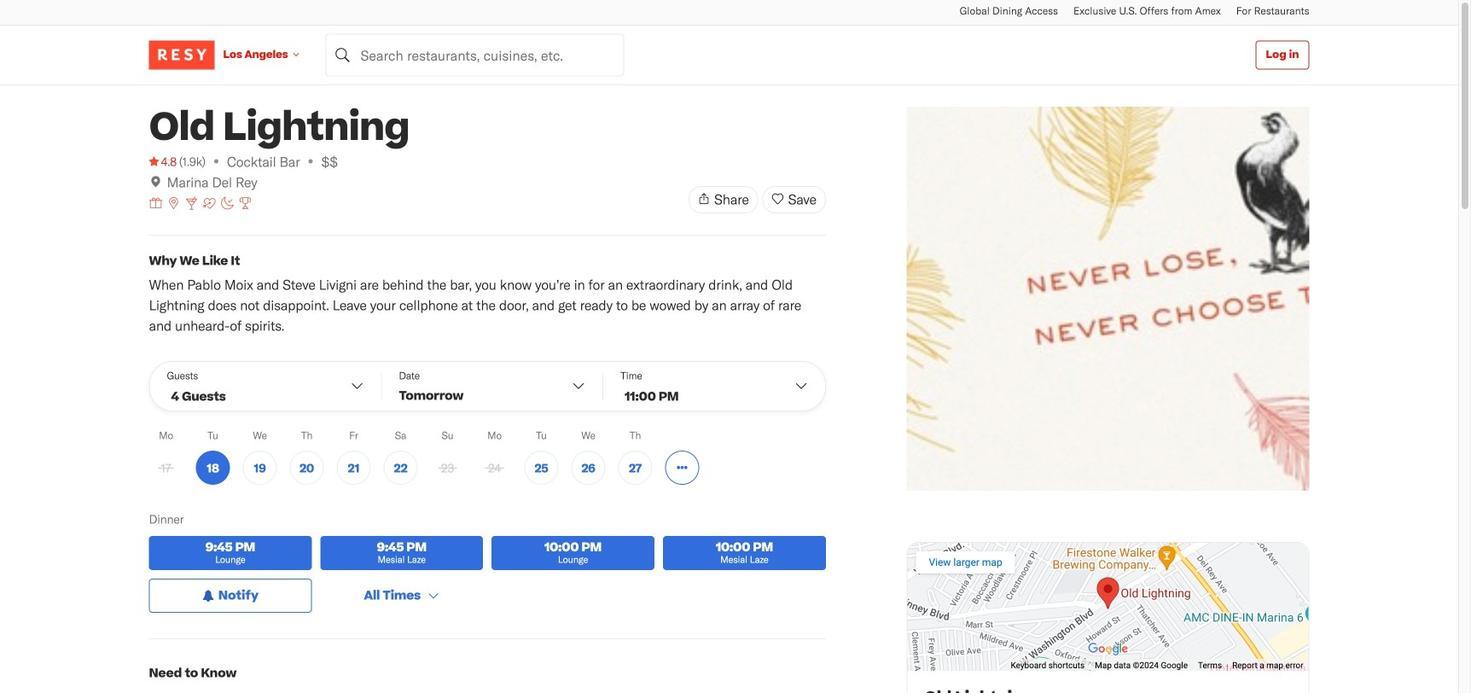 Task type: vqa. For each thing, say whether or not it's contained in the screenshot.
password password field at the top of page
no



Task type: locate. For each thing, give the bounding box(es) containing it.
4.8 out of 5 stars image
[[149, 153, 177, 170]]

None field
[[326, 34, 625, 76]]



Task type: describe. For each thing, give the bounding box(es) containing it.
Search restaurants, cuisines, etc. text field
[[326, 34, 625, 76]]



